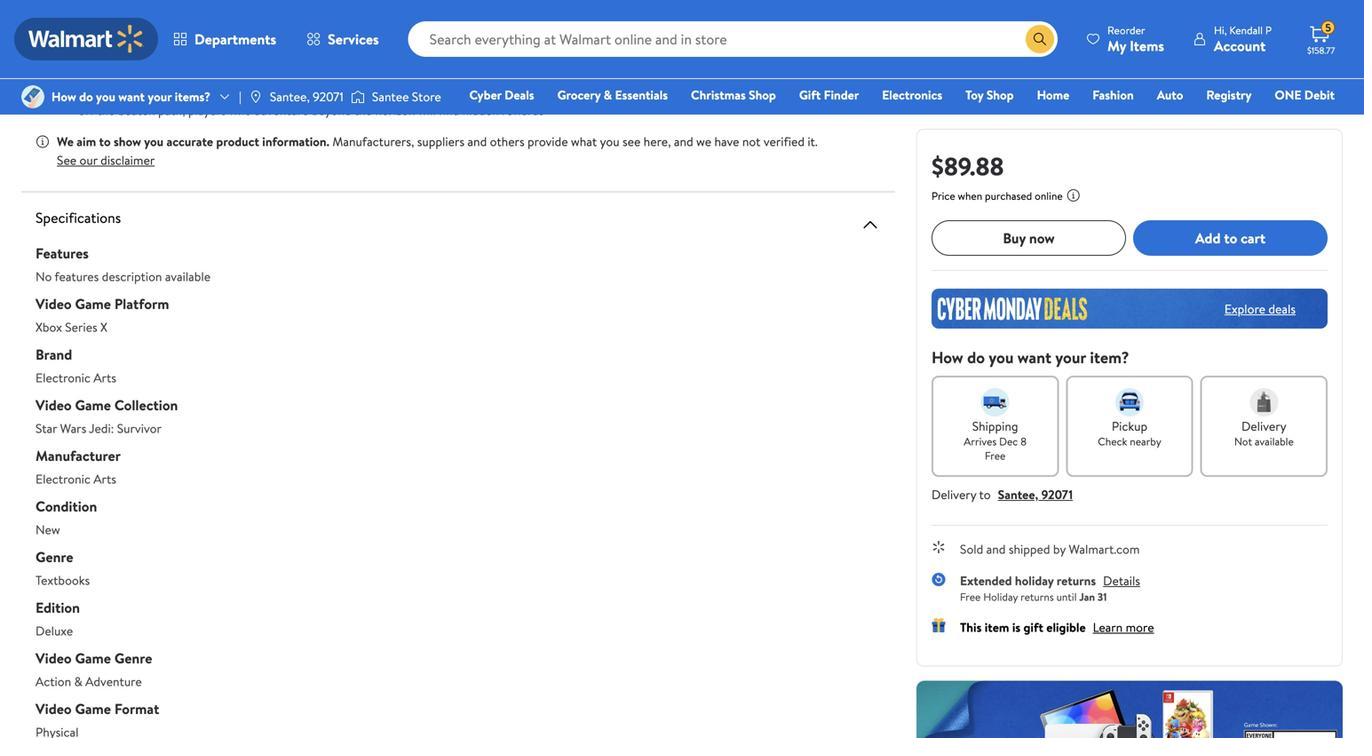 Task type: locate. For each thing, give the bounding box(es) containing it.
santee,
[[270, 88, 310, 105], [998, 486, 1039, 503]]

while
[[703, 40, 731, 57]]

essentials
[[615, 86, 668, 104]]

& right roam.
[[604, 86, 612, 104]]

& right action
[[74, 673, 82, 690]]

delivery for not
[[1242, 418, 1287, 435]]

0 horizontal spatial do
[[79, 88, 93, 105]]

expanded
[[367, 40, 419, 57]]

textbooks
[[36, 572, 90, 589]]

1 horizontal spatial how
[[932, 347, 964, 369]]

game up "x"
[[75, 294, 111, 314]]

 image left santee
[[351, 88, 365, 106]]

search icon image
[[1033, 32, 1048, 46]]

description
[[102, 268, 162, 285]]

more right learn
[[1126, 619, 1155, 636]]

0 vertical spatial genre
[[36, 547, 73, 567]]

0 horizontal spatial &
[[74, 673, 82, 690]]

delivery inside delivery not available
[[1242, 418, 1287, 435]]

1 horizontal spatial abilities
[[261, 86, 301, 104]]

holiday
[[1015, 572, 1054, 590]]

beyond
[[312, 102, 352, 119]]

shop inside 'link'
[[749, 86, 776, 104]]

explore left deals at the top of the page
[[1225, 300, 1266, 317]]

available up the platform at the left top of page
[[165, 268, 211, 285]]

video up action
[[36, 649, 72, 668]]

finder
[[824, 86, 859, 104]]

available inside delivery not available
[[1255, 434, 1294, 449]]

video down brand
[[36, 395, 72, 415]]

explore deals
[[1225, 300, 1296, 317]]

delivery down intent image for delivery
[[1242, 418, 1287, 435]]

1 vertical spatial with
[[615, 71, 638, 88]]

 image
[[351, 88, 365, 106], [249, 90, 263, 104]]

players
[[188, 102, 226, 119]]

and down utilizing
[[786, 71, 806, 88]]

1 horizontal spatial free
[[985, 448, 1006, 463]]

roam.
[[572, 86, 602, 104]]

1 horizontal spatial 92071
[[1042, 486, 1073, 503]]

intent image for shipping image
[[981, 388, 1010, 417]]

0 vertical spatial that
[[409, 55, 431, 72]]

familiar
[[368, 71, 407, 88]]

wars down sizing at top
[[518, 71, 544, 88]]

you
[[449, 86, 469, 104], [96, 88, 115, 105], [144, 133, 164, 150], [600, 133, 620, 150], [989, 347, 1014, 369]]

to left 'santee, 92071' button
[[980, 486, 991, 503]]

an up "beaten"
[[122, 71, 135, 88]]

1 vertical spatial more
[[1126, 619, 1155, 636]]

returns left until
[[1021, 590, 1054, 605]]

no
[[36, 268, 52, 285]]

0 horizontal spatial  image
[[249, 90, 263, 104]]

shop for christmas shop
[[749, 86, 776, 104]]

and left solve
[[281, 55, 300, 72]]

want left the item?
[[1018, 347, 1052, 369]]

utilizing
[[778, 40, 820, 57]]

arts up collection
[[94, 369, 116, 386]]

legal information image
[[1067, 188, 1081, 203]]

we
[[697, 133, 712, 150]]

walmart.com
[[1069, 541, 1140, 558]]

the
[[212, 24, 231, 41]]

0 horizontal spatial delivery
[[932, 486, 977, 503]]

0 vertical spatial explore
[[78, 71, 119, 88]]

frontiers
[[410, 71, 457, 88]]

enemies,
[[462, 40, 510, 57]]

0 horizontal spatial more
[[779, 86, 807, 104]]

1 arts from the top
[[94, 369, 116, 386]]

0 horizontal spatial 92071
[[313, 88, 344, 105]]

1 vertical spatial delivery
[[932, 486, 977, 503]]

survivor
[[117, 420, 162, 437]]

explore deals link
[[1218, 293, 1303, 325]]

returns up "mysteries" on the top of the page
[[374, 24, 413, 41]]

the
[[334, 55, 352, 72], [472, 71, 490, 88], [400, 86, 417, 104], [97, 102, 115, 119], [354, 102, 372, 119]]

arts down manufacturer
[[94, 470, 116, 488]]

discover
[[229, 71, 276, 88]]

0 horizontal spatial want
[[118, 88, 145, 105]]

1 horizontal spatial wars
[[518, 71, 544, 88]]

an
[[351, 40, 364, 57], [122, 71, 135, 88]]

1 vertical spatial how
[[932, 347, 964, 369]]

1 vertical spatial want
[[1018, 347, 1052, 369]]

1 vertical spatial arts
[[94, 470, 116, 488]]

0 horizontal spatial free
[[960, 590, 981, 605]]

1 vertical spatial available
[[1255, 434, 1294, 449]]

cart
[[1241, 228, 1266, 248]]

1 horizontal spatial star
[[493, 71, 515, 88]]

skills,
[[144, 86, 171, 104]]

0 horizontal spatial available
[[165, 268, 211, 285]]

shop for toy shop
[[987, 86, 1014, 104]]

an right on
[[351, 40, 364, 57]]

abilities right these
[[111, 40, 151, 57]]

shop right christmas
[[749, 86, 776, 104]]

weapons
[[177, 40, 223, 57]]

0 horizontal spatial with
[[416, 24, 439, 41]]

until
[[1057, 590, 1077, 605]]

 image right |
[[249, 90, 263, 104]]

0 vertical spatial more
[[779, 86, 807, 104]]

to
[[226, 40, 238, 57], [122, 55, 134, 72], [698, 86, 710, 104], [810, 86, 821, 104], [99, 133, 111, 150], [1225, 228, 1238, 248], [980, 486, 991, 503]]

& inside features no features description available video game platform xbox series x brand electronic arts video game collection star wars jedi: survivor manufacturer electronic arts condition new genre textbooks edition deluxe video game genre action & adventure
[[74, 673, 82, 690]]

returns left 31
[[1057, 572, 1097, 590]]

to left finder
[[810, 86, 821, 104]]

price
[[932, 188, 956, 203]]

santee, down "8"
[[998, 486, 1039, 503]]

grocery
[[558, 86, 601, 104]]

1 horizontal spatial more
[[1126, 619, 1155, 636]]

areas
[[668, 86, 695, 104]]

 image for santee store
[[351, 88, 365, 106]]

and left others at the top
[[468, 133, 487, 150]]

who
[[229, 102, 252, 119]]

how do you want your items?
[[52, 88, 211, 105]]

0 vertical spatial want
[[118, 88, 145, 105]]

with
[[605, 86, 630, 104]]

0 horizontal spatial returns
[[374, 24, 413, 41]]

on
[[334, 40, 348, 57]]

video up xbox
[[36, 294, 72, 314]]

game down adventure
[[75, 699, 111, 719]]

eligible
[[1047, 619, 1086, 636]]

1 horizontal spatial delivery
[[1242, 418, 1287, 435]]

accurate
[[167, 133, 213, 150]]

0 horizontal spatial how
[[52, 88, 76, 105]]

1 horizontal spatial an
[[351, 40, 364, 57]]

1 vertical spatial do
[[968, 347, 985, 369]]

0 vertical spatial star
[[493, 71, 515, 88]]

1 vertical spatial an
[[122, 71, 135, 88]]

with right each
[[615, 71, 638, 88]]

abilities right |
[[261, 86, 301, 104]]

and right explore
[[756, 86, 776, 104]]

you up intent image for shipping
[[989, 347, 1014, 369]]

christmas shop link
[[683, 85, 784, 104]]

specifications
[[36, 208, 121, 227]]

that down solve
[[304, 86, 326, 104]]

8
[[1021, 434, 1027, 449]]

free down shipping
[[985, 448, 1006, 463]]

that left the lay on the top left
[[409, 55, 431, 72]]

1 horizontal spatial santee,
[[998, 486, 1039, 503]]

0 vertical spatial 92071
[[313, 88, 344, 105]]

do up intent image for shipping
[[968, 347, 985, 369]]

sold
[[960, 541, 984, 558]]

lightsaber
[[622, 24, 675, 41]]

action
[[36, 673, 71, 690]]

0 vertical spatial with
[[416, 24, 439, 41]]

pickup check nearby
[[1098, 418, 1162, 449]]

star inside features no features description available video game platform xbox series x brand electronic arts video game collection star wars jedi: survivor manufacturer electronic arts condition new genre textbooks edition deluxe video game genre action & adventure
[[36, 420, 57, 437]]

abilities right force
[[531, 24, 572, 41]]

will left find
[[418, 102, 436, 119]]

0 vertical spatial an
[[351, 40, 364, 57]]

available right not
[[1255, 434, 1294, 449]]

electronics link
[[874, 85, 951, 104]]

1 horizontal spatial returns
[[1021, 590, 1054, 605]]

&
[[604, 86, 612, 104], [74, 673, 82, 690]]

1 horizontal spatial &
[[604, 86, 612, 104]]

wars inside features no features description available video game platform xbox series x brand electronic arts video game collection star wars jedi: survivor manufacturer electronic arts condition new genre textbooks edition deluxe video game genre action & adventure
[[60, 420, 86, 437]]

0 vertical spatial wars
[[518, 71, 544, 88]]

0 horizontal spatial shop
[[749, 86, 776, 104]]

horizon
[[375, 102, 415, 119]]

to inside add to cart button
[[1225, 228, 1238, 248]]

wars up manufacturer
[[60, 420, 86, 437]]

with left of
[[416, 24, 439, 41]]

want right master
[[118, 88, 145, 105]]

will
[[329, 86, 346, 104], [418, 102, 436, 119]]

reorder
[[1108, 23, 1146, 38]]

others
[[490, 133, 525, 150]]

0 vertical spatial how
[[52, 88, 76, 105]]

you left see
[[600, 133, 620, 150]]

0 vertical spatial electronic
[[36, 369, 91, 386]]

0 vertical spatial available
[[165, 268, 211, 285]]

0 vertical spatial free
[[985, 448, 1006, 463]]

1 horizontal spatial want
[[1018, 347, 1052, 369]]

do down the training
[[79, 88, 93, 105]]

available
[[165, 268, 211, 285], [1255, 434, 1294, 449]]

0 horizontal spatial explore
[[78, 71, 119, 88]]

overcome
[[137, 55, 191, 72]]

edition
[[36, 598, 80, 618]]

0 horizontal spatial star
[[36, 420, 57, 437]]

specifications image
[[860, 214, 881, 235]]

more inside go beyond your training the cinematic combat system returns with additional force abilities and new lightsaber fighting styles. creatively leverage all these abilities and weapons to strategically take on an expanded host of enemies, sizing up strengths and weaknesses while cleverly utilizing your training to overcome your opponents and solve the mysteries that lay in your path explore an untamed galaxy discover new planets and familiar frontiers in the star wars galaxy, each with unique biomes, challenges, and enemies. master new skills, equipment, and abilities that will augment the ways you explore, fight, and roam. with larger areas to explore and more to discover off the beaten path, players who adventure beyond the horizon will find hidden rewards
[[779, 86, 807, 104]]

game up "jedi:"
[[75, 395, 111, 415]]

1 horizontal spatial new
[[279, 71, 301, 88]]

1 vertical spatial free
[[960, 590, 981, 605]]

delivery
[[1242, 418, 1287, 435], [932, 486, 977, 503]]

to left cart
[[1225, 228, 1238, 248]]

star
[[493, 71, 515, 88], [36, 420, 57, 437]]

wars inside go beyond your training the cinematic combat system returns with additional force abilities and new lightsaber fighting styles. creatively leverage all these abilities and weapons to strategically take on an expanded host of enemies, sizing up strengths and weaknesses while cleverly utilizing your training to overcome your opponents and solve the mysteries that lay in your path explore an untamed galaxy discover new planets and familiar frontiers in the star wars galaxy, each with unique biomes, challenges, and enemies. master new skills, equipment, and abilities that will augment the ways you explore, fight, and roam. with larger areas to explore and more to discover off the beaten path, players who adventure beyond the horizon will find hidden rewards
[[518, 71, 544, 88]]

1 vertical spatial genre
[[114, 649, 152, 668]]

1 horizontal spatial shop
[[987, 86, 1014, 104]]

free for shipping
[[985, 448, 1006, 463]]

you inside go beyond your training the cinematic combat system returns with additional force abilities and new lightsaber fighting styles. creatively leverage all these abilities and weapons to strategically take on an expanded host of enemies, sizing up strengths and weaknesses while cleverly utilizing your training to overcome your opponents and solve the mysteries that lay in your path explore an untamed galaxy discover new planets and familiar frontiers in the star wars galaxy, each with unique biomes, challenges, and enemies. master new skills, equipment, and abilities that will augment the ways you explore, fight, and roam. with larger areas to explore and more to discover off the beaten path, players who adventure beyond the horizon will find hidden rewards
[[449, 86, 469, 104]]

0 horizontal spatial santee,
[[270, 88, 310, 105]]

store
[[412, 88, 441, 105]]

and up untamed
[[154, 40, 174, 57]]

0 vertical spatial arts
[[94, 369, 116, 386]]

0 vertical spatial do
[[79, 88, 93, 105]]

electronic down brand
[[36, 369, 91, 386]]

0 horizontal spatial wars
[[60, 420, 86, 437]]

delivery for to
[[932, 486, 977, 503]]

new left skills,
[[119, 86, 141, 104]]

sizing
[[513, 40, 542, 57]]

to right the training
[[122, 55, 134, 72]]

you right ways
[[449, 86, 469, 104]]

items
[[1130, 36, 1165, 56]]

2 shop from the left
[[987, 86, 1014, 104]]

92071 down solve
[[313, 88, 344, 105]]

untamed
[[138, 71, 187, 88]]

1 horizontal spatial  image
[[351, 88, 365, 106]]

gifting made easy image
[[932, 618, 946, 633]]

new left lightsaber
[[597, 24, 619, 41]]

0 vertical spatial delivery
[[1242, 418, 1287, 435]]

free inside shipping arrives dec 8 free
[[985, 448, 1006, 463]]

1 vertical spatial wars
[[60, 420, 86, 437]]

genre up textbooks
[[36, 547, 73, 567]]

shop right toy
[[987, 86, 1014, 104]]

explore down these
[[78, 71, 119, 88]]

1 vertical spatial electronic
[[36, 470, 91, 488]]

biomes,
[[680, 71, 721, 88]]

game up adventure
[[75, 649, 111, 668]]

free left holiday
[[960, 590, 981, 605]]

1 vertical spatial &
[[74, 673, 82, 690]]

of
[[448, 40, 459, 57]]

free inside extended holiday returns details free holiday returns until jan 31
[[960, 590, 981, 605]]

abilities
[[531, 24, 572, 41], [111, 40, 151, 57], [261, 86, 301, 104]]

genre up adventure
[[114, 649, 152, 668]]

equipment,
[[174, 86, 235, 104]]

1 vertical spatial star
[[36, 420, 57, 437]]

2 horizontal spatial returns
[[1057, 572, 1097, 590]]

delivery up sold
[[932, 486, 977, 503]]

in
[[452, 55, 461, 72], [460, 71, 470, 88]]

santee, down solve
[[270, 88, 310, 105]]

to right aim
[[99, 133, 111, 150]]

genre
[[36, 547, 73, 567], [114, 649, 152, 668]]

new left solve
[[279, 71, 301, 88]]

0 horizontal spatial abilities
[[111, 40, 151, 57]]

92071 up by
[[1042, 486, 1073, 503]]

1 video from the top
[[36, 294, 72, 314]]

electronic up condition
[[36, 470, 91, 488]]

video down action
[[36, 699, 72, 719]]

beaten
[[118, 102, 155, 119]]

1 vertical spatial explore
[[1225, 300, 1266, 317]]

want for item?
[[1018, 347, 1052, 369]]

1 horizontal spatial do
[[968, 347, 985, 369]]

5
[[1326, 20, 1332, 35]]

 image
[[21, 85, 44, 108]]

and right sold
[[987, 541, 1006, 558]]

1 horizontal spatial available
[[1255, 434, 1294, 449]]

gift finder link
[[792, 85, 867, 104]]

1 shop from the left
[[749, 86, 776, 104]]

2 horizontal spatial abilities
[[531, 24, 572, 41]]

more left enemies.
[[779, 86, 807, 104]]

hidden
[[463, 102, 499, 119]]

0 horizontal spatial that
[[304, 86, 326, 104]]

will left augment
[[329, 86, 346, 104]]

0 horizontal spatial new
[[119, 86, 141, 104]]



Task type: describe. For each thing, give the bounding box(es) containing it.
brand
[[36, 345, 72, 364]]

fighting
[[678, 24, 720, 41]]

path
[[491, 55, 515, 72]]

to right areas
[[698, 86, 710, 104]]

cyber deals link
[[462, 85, 543, 104]]

you right off
[[96, 88, 115, 105]]

p
[[1266, 23, 1272, 38]]

additional
[[442, 24, 495, 41]]

adventure
[[85, 673, 142, 690]]

0 horizontal spatial will
[[329, 86, 346, 104]]

go
[[78, 24, 94, 41]]

1 vertical spatial santee,
[[998, 486, 1039, 503]]

services button
[[292, 18, 394, 60]]

collection
[[114, 395, 178, 415]]

0 vertical spatial &
[[604, 86, 612, 104]]

provide
[[528, 133, 568, 150]]

add to cart
[[1196, 228, 1266, 248]]

add
[[1196, 228, 1221, 248]]

0 horizontal spatial an
[[122, 71, 135, 88]]

1 vertical spatial that
[[304, 86, 326, 104]]

2 arts from the top
[[94, 470, 116, 488]]

returns inside go beyond your training the cinematic combat system returns with additional force abilities and new lightsaber fighting styles. creatively leverage all these abilities and weapons to strategically take on an expanded host of enemies, sizing up strengths and weaknesses while cleverly utilizing your training to overcome your opponents and solve the mysteries that lay in your path explore an untamed galaxy discover new planets and familiar frontiers in the star wars galaxy, each with unique biomes, challenges, and enemies. master new skills, equipment, and abilities that will augment the ways you explore, fight, and roam. with larger areas to explore and more to discover off the beaten path, players who adventure beyond the horizon will find hidden rewards
[[374, 24, 413, 41]]

training
[[167, 24, 209, 41]]

do for how do you want your items?
[[79, 88, 93, 105]]

2 horizontal spatial new
[[597, 24, 619, 41]]

this
[[960, 619, 982, 636]]

platform
[[114, 294, 169, 314]]

intent image for pickup image
[[1116, 388, 1144, 417]]

grocery & essentials
[[558, 86, 668, 104]]

walmart+
[[1282, 111, 1335, 128]]

2 video from the top
[[36, 395, 72, 415]]

learn more button
[[1093, 619, 1155, 636]]

buy
[[1003, 228, 1026, 248]]

details
[[1104, 572, 1141, 590]]

santee store
[[372, 88, 441, 105]]

sold and shipped by walmart.com
[[960, 541, 1140, 558]]

is
[[1013, 619, 1021, 636]]

0 horizontal spatial genre
[[36, 547, 73, 567]]

one debit link
[[1267, 85, 1343, 104]]

walmart image
[[28, 25, 144, 53]]

want for items?
[[118, 88, 145, 105]]

2 electronic from the top
[[36, 470, 91, 488]]

series
[[65, 319, 97, 336]]

delivery not available
[[1235, 418, 1294, 449]]

find
[[439, 102, 460, 119]]

strategically
[[241, 40, 306, 57]]

departments button
[[158, 18, 292, 60]]

how for how do you want your items?
[[52, 88, 76, 105]]

3 video from the top
[[36, 649, 72, 668]]

off
[[78, 102, 94, 119]]

features no features description available video game platform xbox series x brand electronic arts video game collection star wars jedi: survivor manufacturer electronic arts condition new genre textbooks edition deluxe video game genre action & adventure
[[36, 243, 211, 690]]

1 horizontal spatial with
[[615, 71, 638, 88]]

explore,
[[472, 86, 515, 104]]

3 game from the top
[[75, 649, 111, 668]]

and right fight,
[[549, 86, 569, 104]]

adventure
[[255, 102, 309, 119]]

Walmart Site-Wide search field
[[408, 21, 1058, 57]]

check
[[1098, 434, 1128, 449]]

christmas
[[691, 86, 746, 104]]

fight,
[[518, 86, 546, 104]]

challenges,
[[724, 71, 783, 88]]

details button
[[1104, 572, 1141, 590]]

cyber monday deals image
[[932, 289, 1328, 329]]

item
[[985, 619, 1010, 636]]

4 video from the top
[[36, 699, 72, 719]]

system
[[333, 24, 371, 41]]

galaxy,
[[547, 71, 583, 88]]

nearby
[[1130, 434, 1162, 449]]

1 horizontal spatial will
[[418, 102, 436, 119]]

learn
[[1093, 619, 1123, 636]]

4 game from the top
[[75, 699, 111, 719]]

0 vertical spatial santee,
[[270, 88, 310, 105]]

path,
[[158, 102, 185, 119]]

online
[[1035, 188, 1063, 203]]

when
[[958, 188, 983, 203]]

show
[[114, 133, 141, 150]]

to right weapons
[[226, 40, 238, 57]]

home link
[[1029, 85, 1078, 104]]

manufacturer
[[36, 446, 121, 466]]

to inside we aim to show you accurate product information. manufacturers, suppliers and others provide what you see here, and we have not verified it. see our disclaimer
[[99, 133, 111, 150]]

creatively
[[759, 24, 813, 41]]

these
[[78, 40, 108, 57]]

item?
[[1090, 347, 1130, 369]]

have
[[715, 133, 740, 150]]

2 game from the top
[[75, 395, 111, 415]]

santee
[[372, 88, 409, 105]]

christmas shop
[[691, 86, 776, 104]]

our
[[80, 151, 98, 169]]

1 vertical spatial 92071
[[1042, 486, 1073, 503]]

1 game from the top
[[75, 294, 111, 314]]

and down opponents
[[238, 86, 258, 104]]

product
[[216, 133, 259, 150]]

pickup
[[1112, 418, 1148, 435]]

1 electronic from the top
[[36, 369, 91, 386]]

x
[[100, 319, 108, 336]]

available inside features no features description available video game platform xbox series x brand electronic arts video game collection star wars jedi: survivor manufacturer electronic arts condition new genre textbooks edition deluxe video game genre action & adventure
[[165, 268, 211, 285]]

gift
[[800, 86, 821, 104]]

and right up
[[575, 24, 594, 41]]

condition
[[36, 497, 97, 516]]

host
[[422, 40, 445, 57]]

this item is gift eligible learn more
[[960, 619, 1155, 636]]

opponents
[[221, 55, 278, 72]]

star inside go beyond your training the cinematic combat system returns with additional force abilities and new lightsaber fighting styles. creatively leverage all these abilities and weapons to strategically take on an expanded host of enemies, sizing up strengths and weaknesses while cleverly utilizing your training to overcome your opponents and solve the mysteries that lay in your path explore an untamed galaxy discover new planets and familiar frontiers in the star wars galaxy, each with unique biomes, challenges, and enemies. master new skills, equipment, and abilities that will augment the ways you explore, fight, and roam. with larger areas to explore and more to discover off the beaten path, players who adventure beyond the horizon will find hidden rewards
[[493, 71, 515, 88]]

reorder my items
[[1108, 23, 1165, 56]]

and right planets
[[345, 71, 365, 88]]

free for extended
[[960, 590, 981, 605]]

1 horizontal spatial genre
[[114, 649, 152, 668]]

gift
[[1024, 619, 1044, 636]]

do for how do you want your item?
[[968, 347, 985, 369]]

explore
[[713, 86, 753, 104]]

1 horizontal spatial explore
[[1225, 300, 1266, 317]]

up
[[545, 40, 559, 57]]

and left "we"
[[674, 133, 694, 150]]

items?
[[175, 88, 211, 105]]

information.
[[262, 133, 330, 150]]

 image for santee, 92071
[[249, 90, 263, 104]]

walmart+ link
[[1274, 110, 1343, 129]]

1 horizontal spatial that
[[409, 55, 431, 72]]

you right show
[[144, 133, 164, 150]]

discover
[[824, 86, 869, 104]]

force
[[497, 24, 528, 41]]

format
[[114, 699, 159, 719]]

aim
[[77, 133, 96, 150]]

shipping arrives dec 8 free
[[964, 418, 1027, 463]]

cleverly
[[734, 40, 776, 57]]

how for how do you want your item?
[[932, 347, 964, 369]]

deluxe
[[36, 622, 73, 640]]

features
[[55, 268, 99, 285]]

explore inside go beyond your training the cinematic combat system returns with additional force abilities and new lightsaber fighting styles. creatively leverage all these abilities and weapons to strategically take on an expanded host of enemies, sizing up strengths and weaknesses while cleverly utilizing your training to overcome your opponents and solve the mysteries that lay in your path explore an untamed galaxy discover new planets and familiar frontiers in the star wars galaxy, each with unique biomes, challenges, and enemies. master new skills, equipment, and abilities that will augment the ways you explore, fight, and roam. with larger areas to explore and more to discover off the beaten path, players who adventure beyond the horizon will find hidden rewards
[[78, 71, 119, 88]]

and right strengths
[[616, 40, 635, 57]]

intent image for delivery image
[[1250, 388, 1279, 417]]

Search search field
[[408, 21, 1058, 57]]

buy now
[[1003, 228, 1055, 248]]



Task type: vqa. For each thing, say whether or not it's contained in the screenshot.


